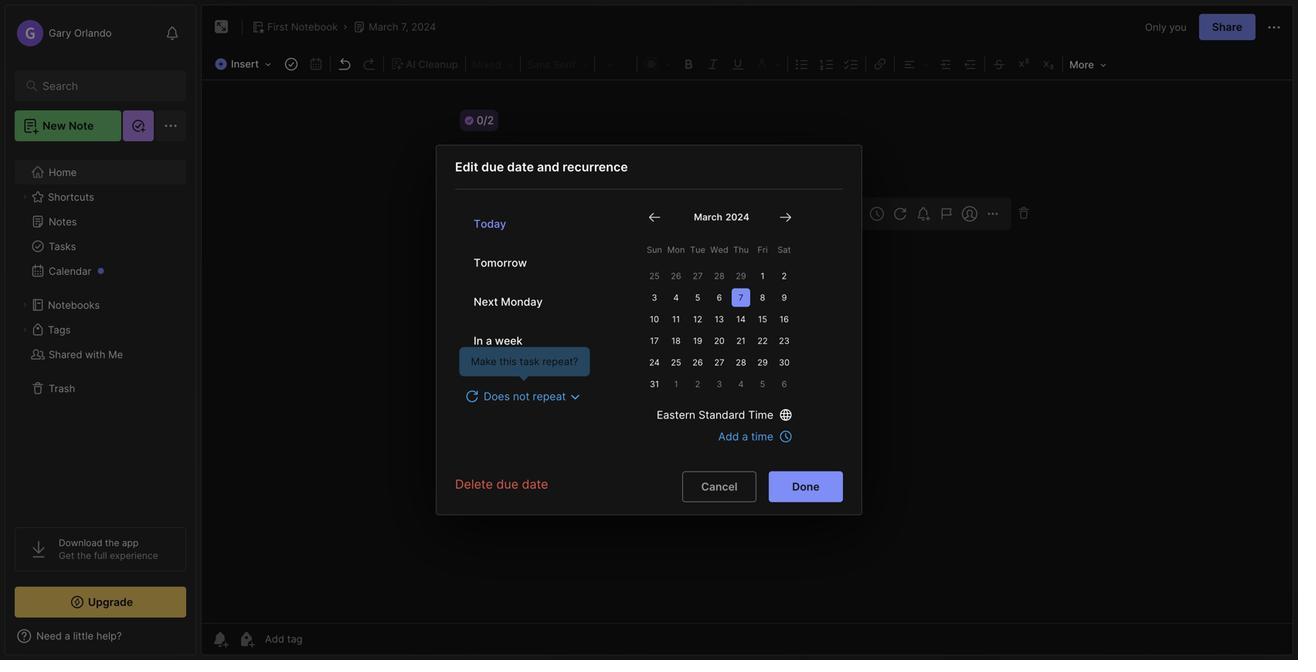 Task type: describe. For each thing, give the bounding box(es) containing it.
9
[[782, 293, 787, 303]]

1 horizontal spatial 1 button
[[754, 267, 772, 286]]

delete
[[455, 477, 493, 492]]

a for week
[[486, 335, 492, 348]]

0 horizontal spatial 4 button
[[667, 289, 686, 307]]

make this task repeat?
[[471, 356, 579, 368]]

not
[[513, 390, 530, 403]]

none search field inside main "element"
[[43, 77, 166, 95]]

march 7, 2024 button
[[350, 16, 439, 38]]

date for delete
[[522, 477, 548, 492]]

3 for left 3 "button"
[[652, 293, 657, 303]]

0 horizontal spatial 28
[[714, 271, 725, 281]]

does not repeat
[[484, 390, 566, 403]]

12 button
[[689, 310, 707, 329]]

next
[[474, 295, 498, 309]]

5 for the 5 button to the left
[[695, 293, 701, 303]]

trash
[[49, 383, 75, 395]]

shared with me link
[[15, 342, 186, 367]]

0 horizontal spatial 3 button
[[645, 289, 664, 307]]

7 button
[[732, 289, 751, 307]]

16
[[780, 315, 789, 325]]

in a week button
[[465, 325, 613, 357]]

19 button
[[689, 332, 707, 351]]

0 horizontal spatial 28 button
[[710, 267, 729, 286]]

1 horizontal spatial 27 button
[[710, 354, 729, 372]]

does
[[484, 390, 510, 403]]

0 horizontal spatial 2
[[695, 380, 701, 390]]

with
[[85, 349, 105, 361]]

notebook
[[291, 21, 338, 33]]

cancel
[[701, 481, 738, 494]]

tree inside main "element"
[[5, 151, 196, 514]]

1 vertical spatial 25 button
[[667, 354, 686, 372]]

tasks button
[[15, 234, 186, 259]]

0 vertical spatial 29 button
[[732, 267, 751, 286]]

more image
[[1065, 54, 1112, 74]]

eastern standard time button
[[654, 405, 798, 426]]

19
[[693, 336, 703, 346]]

7
[[739, 293, 744, 303]]

shortcuts button
[[15, 185, 186, 209]]

0 vertical spatial 25
[[650, 271, 660, 281]]

26 for the rightmost 26 button
[[693, 358, 703, 368]]

Dropdown List field
[[465, 385, 585, 409]]

get
[[59, 551, 74, 562]]

Note Editor text field
[[202, 80, 1293, 624]]

home link
[[15, 160, 186, 185]]

23
[[779, 336, 790, 346]]

note
[[69, 119, 94, 133]]

march for march 2024
[[694, 212, 723, 223]]

note window element
[[201, 5, 1294, 656]]

font color image
[[639, 53, 676, 75]]

font family image
[[523, 54, 593, 74]]

sun
[[647, 245, 662, 255]]

30
[[779, 358, 790, 368]]

a for time
[[742, 431, 748, 444]]

done
[[792, 481, 820, 494]]

experience
[[110, 551, 158, 562]]

eastern
[[657, 409, 696, 422]]

18 button
[[667, 332, 686, 351]]

30 button
[[775, 354, 794, 372]]

1 horizontal spatial 3 button
[[710, 375, 729, 394]]

standard
[[699, 409, 745, 422]]

in a week
[[474, 335, 523, 348]]

5 for the 5 button to the bottom
[[760, 380, 766, 390]]

alignment image
[[897, 53, 934, 75]]

shared
[[49, 349, 82, 361]]

first notebook
[[267, 21, 338, 33]]

8 button
[[754, 289, 772, 307]]

march for march 7, 2024
[[369, 21, 399, 33]]

21
[[737, 336, 746, 346]]

1 horizontal spatial 6 button
[[775, 375, 794, 394]]

17 button
[[645, 332, 664, 351]]

heading level image
[[468, 54, 519, 74]]

tasks
[[49, 241, 76, 253]]

shortcuts
[[48, 191, 94, 203]]

new
[[43, 119, 66, 133]]

21 button
[[732, 332, 751, 351]]

thu
[[734, 245, 749, 255]]

next monday button
[[465, 286, 613, 318]]

notebooks link
[[15, 293, 186, 318]]

0 horizontal spatial 1
[[674, 380, 678, 390]]

expand note image
[[213, 18, 231, 36]]

due for delete
[[497, 477, 519, 492]]

29 for "29" button to the bottom
[[758, 358, 768, 368]]

done button
[[769, 472, 843, 503]]

18
[[672, 336, 681, 346]]

0 vertical spatial 27
[[693, 271, 703, 281]]

0 horizontal spatial 2 button
[[689, 375, 707, 394]]

mon
[[668, 245, 685, 255]]

add tag image
[[237, 631, 256, 649]]

3 for the rightmost 3 "button"
[[717, 380, 722, 390]]

24
[[649, 358, 660, 368]]

1 horizontal spatial 6
[[782, 380, 787, 390]]

edit
[[455, 160, 479, 175]]

tags button
[[15, 318, 186, 342]]

date for edit
[[507, 160, 534, 175]]

notebooks
[[48, 299, 100, 311]]

14
[[737, 315, 746, 325]]

1 vertical spatial 29 button
[[754, 354, 772, 372]]

share button
[[1199, 14, 1256, 40]]

2024 inside march 7, 2024 button
[[411, 21, 436, 33]]

1 horizontal spatial 1
[[761, 271, 765, 281]]

calendar
[[49, 265, 91, 277]]

0 horizontal spatial 6 button
[[710, 289, 729, 307]]

repeat
[[533, 390, 566, 403]]

1 vertical spatial 5 button
[[754, 375, 772, 394]]

upgrade
[[88, 596, 133, 609]]



Task type: locate. For each thing, give the bounding box(es) containing it.
29 button left "30" button
[[754, 354, 772, 372]]

1 vertical spatial 4
[[739, 380, 744, 390]]

only you
[[1146, 21, 1187, 33]]

2 up 9
[[782, 271, 787, 281]]

26 down mon
[[671, 271, 682, 281]]

sat
[[778, 245, 791, 255]]

app
[[122, 538, 139, 549]]

1 horizontal spatial 26
[[693, 358, 703, 368]]

1 up 8 button
[[761, 271, 765, 281]]

28 button
[[710, 267, 729, 286], [732, 354, 751, 372]]

0 horizontal spatial the
[[77, 551, 91, 562]]

make
[[471, 356, 497, 368]]

29 button
[[732, 267, 751, 286], [754, 354, 772, 372]]

1 vertical spatial 26
[[693, 358, 703, 368]]

2024 inside "select a due date" element
[[726, 212, 750, 223]]

4
[[674, 293, 679, 303], [739, 380, 744, 390]]

week
[[495, 335, 523, 348]]

date
[[507, 160, 534, 175], [522, 477, 548, 492]]

6 up the 13
[[717, 293, 722, 303]]

new note
[[43, 119, 94, 133]]

0 vertical spatial 28 button
[[710, 267, 729, 286]]

0 vertical spatial 2 button
[[775, 267, 794, 286]]

monday
[[501, 295, 543, 309]]

select a due date element
[[455, 190, 843, 457]]

1 right 31 button
[[674, 380, 678, 390]]

0 vertical spatial 4 button
[[667, 289, 686, 307]]

time
[[752, 431, 774, 444]]

6 down 30
[[782, 380, 787, 390]]

0 vertical spatial 5
[[695, 293, 701, 303]]

29 for "29" button to the top
[[736, 271, 747, 281]]

1 horizontal spatial 5 button
[[754, 375, 772, 394]]

11
[[672, 315, 680, 325]]

0 vertical spatial 29
[[736, 271, 747, 281]]

next monday
[[474, 295, 543, 309]]

28
[[714, 271, 725, 281], [736, 358, 746, 368]]

1 horizontal spatial 25 button
[[667, 354, 686, 372]]

1 vertical spatial 3 button
[[710, 375, 729, 394]]

15
[[758, 315, 767, 325]]

31 button
[[645, 375, 664, 394]]

0 vertical spatial 1
[[761, 271, 765, 281]]

3 button up 10
[[645, 289, 664, 307]]

0 vertical spatial 1 button
[[754, 267, 772, 286]]

main element
[[0, 0, 201, 661]]

14 button
[[732, 310, 751, 329]]

font size image
[[597, 54, 635, 74]]

me
[[108, 349, 123, 361]]

0 horizontal spatial 6
[[717, 293, 722, 303]]

march left 7,
[[369, 21, 399, 33]]

the down download
[[77, 551, 91, 562]]

1 horizontal spatial 4 button
[[732, 375, 751, 394]]

0 vertical spatial date
[[507, 160, 534, 175]]

27 button down 20 button
[[710, 354, 729, 372]]

share
[[1213, 20, 1243, 34]]

0 horizontal spatial 29
[[736, 271, 747, 281]]

0 horizontal spatial 26
[[671, 271, 682, 281]]

2 button up 9
[[775, 267, 794, 286]]

1 vertical spatial the
[[77, 551, 91, 562]]

26 for 26 button to the left
[[671, 271, 682, 281]]

0 vertical spatial 3 button
[[645, 289, 664, 307]]

4 for the bottom 4 button
[[739, 380, 744, 390]]

2 button up eastern standard time
[[689, 375, 707, 394]]

add a time
[[719, 431, 774, 444]]

31
[[650, 380, 659, 390]]

0 vertical spatial due
[[482, 160, 504, 175]]

highlight image
[[751, 53, 786, 75]]

1 horizontal spatial 26 button
[[689, 354, 707, 372]]

insert image
[[211, 54, 279, 74]]

29 button up 7 button
[[732, 267, 751, 286]]

1 horizontal spatial 28 button
[[732, 354, 751, 372]]

1 vertical spatial 27 button
[[710, 354, 729, 372]]

0 horizontal spatial 29 button
[[732, 267, 751, 286]]

1 vertical spatial 5
[[760, 380, 766, 390]]

0 vertical spatial a
[[486, 335, 492, 348]]

1 vertical spatial 6 button
[[775, 375, 794, 394]]

0 vertical spatial 25 button
[[645, 267, 664, 286]]

0 horizontal spatial 2024
[[411, 21, 436, 33]]

25 button
[[645, 267, 664, 286], [667, 354, 686, 372]]

0 horizontal spatial 3
[[652, 293, 657, 303]]

0 vertical spatial 2
[[782, 271, 787, 281]]

a right in at left
[[486, 335, 492, 348]]

first
[[267, 21, 288, 33]]

2024 right march field
[[726, 212, 750, 223]]

download the app get the full experience
[[59, 538, 158, 562]]

0 horizontal spatial 25
[[650, 271, 660, 281]]

6 button down 30
[[775, 375, 794, 394]]

0 vertical spatial 28
[[714, 271, 725, 281]]

1 vertical spatial 2 button
[[689, 375, 707, 394]]

26 down 19
[[693, 358, 703, 368]]

1 vertical spatial 28 button
[[732, 354, 751, 372]]

5 up the time
[[760, 380, 766, 390]]

28 button down wed at right
[[710, 267, 729, 286]]

due right edit on the left of page
[[482, 160, 504, 175]]

0 vertical spatial 2024
[[411, 21, 436, 33]]

0 vertical spatial 3
[[652, 293, 657, 303]]

1 vertical spatial 27
[[715, 358, 725, 368]]

the up the full
[[105, 538, 119, 549]]

tags
[[48, 324, 71, 336]]

march inside button
[[369, 21, 399, 33]]

4 up eastern standard time button
[[739, 380, 744, 390]]

the
[[105, 538, 119, 549], [77, 551, 91, 562]]

you
[[1170, 21, 1187, 33]]

march
[[369, 21, 399, 33], [694, 212, 723, 223]]

0 horizontal spatial 26 button
[[667, 267, 686, 286]]

0 vertical spatial 26 button
[[667, 267, 686, 286]]

25 down sun
[[650, 271, 660, 281]]

due
[[482, 160, 504, 175], [497, 477, 519, 492]]

wed
[[710, 245, 729, 255]]

25 right the 24
[[671, 358, 682, 368]]

trash link
[[15, 376, 186, 401]]

0 horizontal spatial 27
[[693, 271, 703, 281]]

1 vertical spatial 28
[[736, 358, 746, 368]]

tue
[[690, 245, 706, 255]]

28 down 21 button
[[736, 358, 746, 368]]

26 button down mon
[[667, 267, 686, 286]]

8
[[760, 293, 766, 303]]

Search text field
[[43, 79, 166, 94]]

None search field
[[43, 77, 166, 95]]

0 vertical spatial march
[[369, 21, 399, 33]]

24 button
[[645, 354, 664, 372]]

1 vertical spatial a
[[742, 431, 748, 444]]

tomorrow
[[474, 256, 527, 270]]

march up sun mon tue wed thu
[[694, 212, 723, 223]]

1
[[761, 271, 765, 281], [674, 380, 678, 390]]

0 vertical spatial the
[[105, 538, 119, 549]]

1 horizontal spatial a
[[742, 431, 748, 444]]

1 horizontal spatial 29
[[758, 358, 768, 368]]

29 up 7 button
[[736, 271, 747, 281]]

28 button down 21 button
[[732, 354, 751, 372]]

4 button up 11
[[667, 289, 686, 307]]

1 vertical spatial 25
[[671, 358, 682, 368]]

1 button right 31 button
[[667, 375, 686, 394]]

fri
[[758, 245, 768, 255]]

home
[[49, 166, 77, 178]]

1 horizontal spatial 25
[[671, 358, 682, 368]]

tree
[[5, 151, 196, 514]]

1 horizontal spatial march
[[694, 212, 723, 223]]

4 up 11
[[674, 293, 679, 303]]

full
[[94, 551, 107, 562]]

add a reminder image
[[211, 631, 230, 649]]

a
[[486, 335, 492, 348], [742, 431, 748, 444]]

due right delete on the left bottom
[[497, 477, 519, 492]]

16 button
[[775, 310, 794, 329]]

5
[[695, 293, 701, 303], [760, 380, 766, 390]]

1 horizontal spatial 2
[[782, 271, 787, 281]]

4 button up eastern standard time button
[[732, 375, 751, 394]]

1 vertical spatial 29
[[758, 358, 768, 368]]

26 button down 19
[[689, 354, 707, 372]]

recurrence
[[563, 160, 628, 175]]

2024 field
[[723, 211, 750, 224]]

a inside add a time "button"
[[742, 431, 748, 444]]

3 button up standard
[[710, 375, 729, 394]]

a inside in a week button
[[486, 335, 492, 348]]

0 vertical spatial 26
[[671, 271, 682, 281]]

25 button down sun
[[645, 267, 664, 286]]

13 button
[[710, 310, 729, 329]]

10
[[650, 315, 659, 325]]

sun mon tue wed thu
[[647, 245, 749, 255]]

7,
[[401, 21, 409, 33]]

1 horizontal spatial 4
[[739, 380, 744, 390]]

0 vertical spatial 6 button
[[710, 289, 729, 307]]

25 button right the 24
[[667, 354, 686, 372]]

5 up the 12 button
[[695, 293, 701, 303]]

0 vertical spatial 27 button
[[689, 267, 707, 286]]

28 down wed at right
[[714, 271, 725, 281]]

date right delete on the left bottom
[[522, 477, 548, 492]]

add
[[719, 431, 739, 444]]

1 vertical spatial 1 button
[[667, 375, 686, 394]]

29 left "30" button
[[758, 358, 768, 368]]

expand notebooks image
[[20, 301, 29, 310]]

5 button up the time
[[754, 375, 772, 394]]

and
[[537, 160, 560, 175]]

1 horizontal spatial 5
[[760, 380, 766, 390]]

1 horizontal spatial 28
[[736, 358, 746, 368]]

notes link
[[15, 209, 186, 234]]

0 horizontal spatial 1 button
[[667, 375, 686, 394]]

1 vertical spatial 3
[[717, 380, 722, 390]]

2024 right 7,
[[411, 21, 436, 33]]

0 horizontal spatial 27 button
[[689, 267, 707, 286]]

1 vertical spatial due
[[497, 477, 519, 492]]

1 vertical spatial 2024
[[726, 212, 750, 223]]

27 down tue at the top right
[[693, 271, 703, 281]]

5 button up the 12 button
[[689, 289, 707, 307]]

1 button
[[754, 267, 772, 286], [667, 375, 686, 394]]

1 vertical spatial march
[[694, 212, 723, 223]]

0 vertical spatial 6
[[717, 293, 722, 303]]

25
[[650, 271, 660, 281], [671, 358, 682, 368]]

1 horizontal spatial 3
[[717, 380, 722, 390]]

1 vertical spatial 4 button
[[732, 375, 751, 394]]

expand tags image
[[20, 325, 29, 335]]

1 button up 8 button
[[754, 267, 772, 286]]

due for edit
[[482, 160, 504, 175]]

1 horizontal spatial the
[[105, 538, 119, 549]]

a right add
[[742, 431, 748, 444]]

27 down 20 button
[[715, 358, 725, 368]]

first notebook button
[[249, 16, 341, 38]]

calendar button
[[15, 259, 186, 284]]

March field
[[691, 211, 723, 224]]

0 horizontal spatial 5 button
[[689, 289, 707, 307]]

upgrade button
[[15, 587, 186, 618]]

6 button up the 13
[[710, 289, 729, 307]]

1 vertical spatial 6
[[782, 380, 787, 390]]

tree containing home
[[5, 151, 196, 514]]

0 horizontal spatial 25 button
[[645, 267, 664, 286]]

1 vertical spatial 26 button
[[689, 354, 707, 372]]

edit due date and recurrence
[[455, 160, 628, 175]]

repeat?
[[543, 356, 579, 368]]

23 button
[[775, 332, 794, 351]]

2024
[[411, 21, 436, 33], [726, 212, 750, 223]]

date left and
[[507, 160, 534, 175]]

13
[[715, 315, 724, 325]]

2 button
[[775, 267, 794, 286], [689, 375, 707, 394]]

2
[[782, 271, 787, 281], [695, 380, 701, 390]]

1 vertical spatial 2
[[695, 380, 701, 390]]

undo image
[[334, 53, 356, 75]]

task
[[520, 356, 540, 368]]

cancel button
[[683, 472, 757, 503]]

6
[[717, 293, 722, 303], [782, 380, 787, 390]]

0 vertical spatial 4
[[674, 293, 679, 303]]

eastern standard time
[[657, 409, 774, 422]]

27 button
[[689, 267, 707, 286], [710, 354, 729, 372]]

0 horizontal spatial march
[[369, 21, 399, 33]]

march 7, 2024
[[369, 21, 436, 33]]

only
[[1146, 21, 1167, 33]]

task image
[[281, 53, 302, 75]]

this
[[500, 356, 517, 368]]

4 for the left 4 button
[[674, 293, 679, 303]]

3 up 10
[[652, 293, 657, 303]]

2 up eastern standard time
[[695, 380, 701, 390]]

0 horizontal spatial a
[[486, 335, 492, 348]]

delete due date
[[455, 477, 548, 492]]

march inside "select a due date" element
[[694, 212, 723, 223]]

1 horizontal spatial 27
[[715, 358, 725, 368]]

27 button down tue at the top right
[[689, 267, 707, 286]]

3 up standard
[[717, 380, 722, 390]]

in
[[474, 335, 483, 348]]

1 horizontal spatial 2 button
[[775, 267, 794, 286]]

22 button
[[754, 332, 772, 351]]



Task type: vqa. For each thing, say whether or not it's contained in the screenshot.
the preview
no



